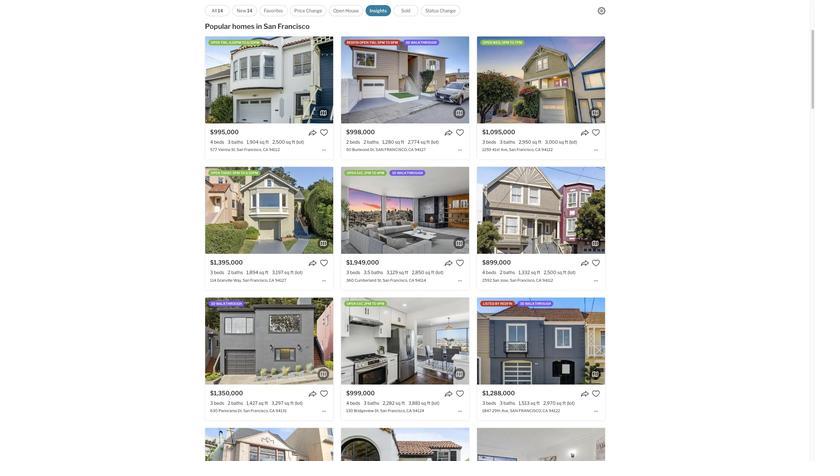 Task type: vqa. For each thing, say whether or not it's contained in the screenshot.


Task type: locate. For each thing, give the bounding box(es) containing it.
577
[[210, 148, 217, 152]]

dr, right burlwood
[[370, 148, 375, 152]]

insights
[[370, 8, 387, 13]]

3 baths up bridgeview
[[364, 401, 380, 407]]

5pm left 8pm
[[378, 41, 385, 45]]

2 vertical spatial 4
[[347, 401, 349, 407]]

0 horizontal spatial 5pm
[[233, 171, 240, 175]]

photo of 630 panorama dr, san francisco, ca 94131 image
[[77, 298, 205, 385], [205, 298, 333, 385], [333, 298, 462, 385]]

1 photo of 114 granville way, san francisco, ca 94127 image from the left
[[77, 167, 205, 254]]

photo of 1378 29th ave, san francisco, ca 94122 image
[[77, 429, 205, 462], [205, 429, 333, 462], [333, 429, 462, 462]]

favorite button checkbox for $1,095,000
[[592, 129, 601, 137]]

5pm right today,
[[233, 171, 240, 175]]

to right today,
[[241, 171, 245, 175]]

130 bridgeview dr, san francisco, ca 94124
[[347, 409, 425, 414]]

photo of 130 bridgeview dr, san francisco, ca 94124 image
[[213, 298, 341, 385], [341, 298, 470, 385], [470, 298, 598, 385]]

ca for $1,395,000
[[269, 278, 275, 283]]

0 vertical spatial francisco,
[[385, 148, 408, 152]]

2 horizontal spatial 4 beds
[[483, 270, 497, 276]]

favorite button image
[[592, 129, 601, 137], [320, 390, 328, 399], [456, 390, 464, 399]]

st,
[[231, 148, 236, 152], [378, 278, 382, 283]]

ca down '2,970' on the right bottom of the page
[[543, 409, 548, 414]]

beds for $1,288,000
[[486, 401, 497, 407]]

0 horizontal spatial change
[[306, 8, 322, 13]]

photo of 50 burlwood dr, san francisco, ca 94127 image
[[213, 37, 341, 124], [341, 37, 470, 124], [470, 37, 598, 124]]

francisco,
[[244, 148, 262, 152], [517, 148, 535, 152], [250, 278, 268, 283], [391, 278, 408, 283], [518, 278, 536, 283], [251, 409, 269, 414], [388, 409, 406, 414]]

san right 41st
[[509, 148, 516, 152]]

baths up way,
[[231, 270, 243, 276]]

1 horizontal spatial thu,
[[370, 41, 377, 45]]

3 photo of 577 vienna st, san francisco, ca 94112 image from the left
[[333, 37, 462, 124]]

3 baths down the $1,288,000
[[500, 401, 516, 407]]

sq right 2,850
[[426, 270, 431, 276]]

sold
[[402, 8, 411, 13]]

2 baths
[[364, 140, 379, 145], [228, 270, 243, 276], [500, 270, 516, 276], [228, 401, 243, 407]]

open down 360
[[347, 302, 356, 306]]

1 vertical spatial francisco,
[[519, 409, 542, 414]]

1 horizontal spatial 4 beds
[[347, 401, 361, 407]]

3 beds for $1,949,000
[[347, 270, 361, 276]]

3 up 630
[[210, 401, 213, 407]]

photo of 1259 41st ave, san francisco, ca 94122 image
[[349, 37, 478, 124], [478, 37, 606, 124], [606, 37, 734, 124]]

4
[[210, 140, 213, 145], [483, 270, 486, 276], [347, 401, 349, 407]]

walkthrough
[[411, 41, 437, 45], [397, 171, 423, 175], [216, 302, 242, 306], [525, 302, 551, 306]]

walkthrough for $1,949,000
[[397, 171, 423, 175]]

1847
[[483, 409, 492, 414]]

favorite button checkbox for $899,000
[[592, 260, 601, 268]]

630
[[210, 409, 218, 414]]

vienna
[[218, 148, 231, 152]]

1 vertical spatial 2,500 sq ft (lot)
[[544, 270, 576, 276]]

san for 577 vienna st, san francisco, ca 94112
[[237, 148, 244, 152]]

360 cumberland st, san francisco, ca 94114
[[347, 278, 426, 283]]

3 up 1259
[[483, 140, 486, 145]]

baths for $998,000
[[367, 140, 379, 145]]

0 vertical spatial 2,500
[[273, 140, 285, 145]]

1 4pm from the top
[[377, 171, 385, 175]]

0 horizontal spatial 14
[[218, 8, 223, 13]]

status change
[[426, 8, 456, 13]]

0 vertical spatial 4 beds
[[210, 140, 224, 145]]

2 up burlwood
[[364, 140, 366, 145]]

photo of 114 granville way, san francisco, ca 94127 image
[[77, 167, 205, 254], [205, 167, 333, 254], [333, 167, 462, 254]]

1 horizontal spatial 2,500 sq ft (lot)
[[544, 270, 576, 276]]

favorite button image for $1,395,000
[[320, 260, 328, 268]]

2 horizontal spatial 4
[[483, 270, 486, 276]]

baths up jose,
[[504, 270, 516, 276]]

walkthrough down granville
[[216, 302, 242, 306]]

to left "7pm"
[[510, 41, 515, 45]]

$899,000
[[483, 260, 511, 267]]

favorites
[[264, 8, 283, 13]]

0 vertical spatial 2,500 sq ft (lot)
[[273, 140, 304, 145]]

change inside 'option'
[[440, 8, 456, 13]]

114
[[210, 278, 216, 283]]

photo of 577 vienna st, san francisco, ca 94112 image
[[77, 37, 205, 124], [205, 37, 333, 124], [333, 37, 462, 124]]

1 horizontal spatial san
[[510, 409, 518, 414]]

2,970 sq ft (lot)
[[544, 401, 575, 407]]

favorite button checkbox for $1,350,000
[[320, 390, 328, 399]]

sat, down cumberland
[[357, 302, 364, 306]]

2,500
[[273, 140, 285, 145], [544, 270, 557, 276]]

1 14 from the left
[[218, 8, 223, 13]]

2 2pm from the top
[[364, 302, 371, 306]]

0 horizontal spatial favorite button image
[[320, 390, 328, 399]]

photo of 2592 san jose, san francisco, ca 94112 image
[[349, 167, 478, 254], [478, 167, 606, 254], [606, 167, 734, 254]]

1,427 sq ft
[[247, 401, 268, 407]]

94127
[[415, 148, 426, 152], [275, 278, 287, 283]]

1 photo of 577 vienna st, san francisco, ca 94112 image from the left
[[77, 37, 205, 124]]

francisco, down 1,894 sq ft
[[250, 278, 268, 283]]

94127 down 3,197
[[275, 278, 287, 283]]

1,513 sq ft
[[519, 401, 540, 407]]

open for $995,000
[[211, 41, 220, 45]]

2 baths up way,
[[228, 270, 243, 276]]

open sat, 2pm to 4pm down burlwood
[[347, 171, 385, 175]]

2 photo of 1259 41st ave, san francisco, ca 94122 image from the left
[[478, 37, 606, 124]]

1 vertical spatial 94112
[[543, 278, 554, 283]]

94122 down 2,970 sq ft (lot)
[[549, 409, 561, 414]]

san for 630 panorama dr, san francisco, ca 94131
[[243, 409, 250, 414]]

4pm down '50 burlwood dr, san francisco, ca 94127'
[[377, 171, 385, 175]]

ca down 3,197
[[269, 278, 275, 283]]

94112 for $995,000
[[269, 148, 280, 152]]

francisco, for $1,350,000
[[251, 409, 269, 414]]

6:30pm
[[247, 41, 260, 45], [246, 171, 258, 175]]

1 horizontal spatial st,
[[378, 278, 382, 283]]

94127 for $998,000
[[415, 148, 426, 152]]

baths up 1847 29th ave, san francisco, ca 94122
[[504, 401, 516, 407]]

6:30pm down popular homes in san francisco
[[247, 41, 260, 45]]

1 vertical spatial san
[[510, 409, 518, 414]]

1 horizontal spatial 94112
[[543, 278, 554, 283]]

favorite button checkbox for $999,000
[[456, 390, 464, 399]]

1 vertical spatial 4pm
[[377, 302, 385, 306]]

beds for $999,000
[[350, 401, 361, 407]]

1 vertical spatial ave,
[[502, 409, 510, 414]]

francisco, down 1,904
[[244, 148, 262, 152]]

3d down 2592 san jose, san francisco, ca 94112
[[520, 302, 525, 306]]

94122
[[542, 148, 553, 152], [549, 409, 561, 414]]

94122 for $1,288,000
[[549, 409, 561, 414]]

ca down 2,950 sq ft
[[536, 148, 541, 152]]

thu,
[[221, 41, 228, 45], [370, 41, 377, 45]]

1 photo of 732 shields st, san francisco, ca 94132 image from the left
[[349, 429, 478, 462]]

san right way,
[[243, 278, 250, 283]]

baths up panorama
[[231, 401, 243, 407]]

0 vertical spatial 2pm
[[364, 171, 371, 175]]

1 vertical spatial 2,500
[[544, 270, 557, 276]]

1 open sat, 2pm to 4pm from the top
[[347, 171, 385, 175]]

2 sat, from the top
[[357, 302, 364, 306]]

1 horizontal spatial 94127
[[415, 148, 426, 152]]

2 horizontal spatial 5pm
[[502, 41, 510, 45]]

st, down 3.5 baths
[[378, 278, 382, 283]]

2 horizontal spatial favorite button image
[[592, 129, 601, 137]]

1 horizontal spatial change
[[440, 8, 456, 13]]

Insights radio
[[366, 5, 391, 16]]

4 beds
[[210, 140, 224, 145], [483, 270, 497, 276], [347, 401, 361, 407]]

3,000 sq ft (lot)
[[545, 140, 578, 145]]

2
[[347, 140, 349, 145], [364, 140, 366, 145], [228, 270, 231, 276], [500, 270, 503, 276], [228, 401, 231, 407]]

francisco,
[[385, 148, 408, 152], [519, 409, 542, 414]]

0 vertical spatial 6:30pm
[[247, 41, 260, 45]]

open left wed,
[[483, 41, 492, 45]]

4 for $995,000
[[210, 140, 213, 145]]

Sold radio
[[394, 5, 419, 16]]

1 sat, from the top
[[357, 171, 364, 175]]

2 photo of 114 granville way, san francisco, ca 94127 image from the left
[[205, 167, 333, 254]]

2,282
[[383, 401, 395, 407]]

beds up '2592' on the bottom
[[487, 270, 497, 276]]

favorite button image for $998,000
[[456, 129, 464, 137]]

walkthrough right 8pm
[[411, 41, 437, 45]]

2,500 sq ft (lot) right 1,332 sq ft at the bottom of the page
[[544, 270, 576, 276]]

francisco, for $1,095,000
[[517, 148, 535, 152]]

0 horizontal spatial 2,500 sq ft (lot)
[[273, 140, 304, 145]]

94112 for $899,000
[[543, 278, 554, 283]]

open for $1,095,000
[[483, 41, 492, 45]]

1 vertical spatial sat,
[[357, 302, 364, 306]]

1 photo of 1378 29th ave, san francisco, ca 94122 image from the left
[[77, 429, 205, 462]]

favorite button checkbox
[[456, 129, 464, 137], [320, 260, 328, 268], [456, 260, 464, 268], [592, 260, 601, 268], [456, 390, 464, 399]]

2 change from the left
[[440, 8, 456, 13]]

st, right vienna
[[231, 148, 236, 152]]

0 horizontal spatial 4
[[210, 140, 213, 145]]

price change
[[295, 8, 322, 13]]

Favorites radio
[[260, 5, 288, 16]]

open wed, 5pm to 7pm
[[483, 41, 522, 45]]

2 photo of 50 burlwood dr, san francisco, ca 94127 image from the left
[[341, 37, 470, 124]]

3 beds up 1847 at the right
[[483, 401, 497, 407]]

photo of 360 cumberland st, san francisco, ca 94114 image
[[213, 167, 341, 254], [341, 167, 470, 254], [470, 167, 598, 254]]

0 horizontal spatial redfin
[[347, 41, 359, 45]]

1 vertical spatial 4 beds
[[483, 270, 497, 276]]

thu, left 8pm
[[370, 41, 377, 45]]

0 vertical spatial redfin
[[347, 41, 359, 45]]

favorite button image
[[320, 129, 328, 137], [456, 129, 464, 137], [320, 260, 328, 268], [456, 260, 464, 268], [592, 260, 601, 268], [592, 390, 601, 399]]

baths for $899,000
[[504, 270, 516, 276]]

san
[[264, 22, 276, 31], [237, 148, 244, 152], [509, 148, 516, 152], [243, 278, 250, 283], [383, 278, 390, 283], [493, 278, 500, 283], [510, 278, 517, 283], [243, 409, 250, 414], [381, 409, 387, 414]]

option group
[[205, 5, 461, 16]]

0 horizontal spatial st,
[[231, 148, 236, 152]]

2 4pm from the top
[[377, 302, 385, 306]]

(lot) for $995,000
[[296, 140, 304, 145]]

1 vertical spatial 2pm
[[364, 302, 371, 306]]

san down "2,282" on the bottom left of the page
[[381, 409, 387, 414]]

1 vertical spatial 4
[[483, 270, 486, 276]]

san right vienna
[[237, 148, 244, 152]]

5pm
[[378, 41, 385, 45], [502, 41, 510, 45], [233, 171, 240, 175]]

3 beds for $1,395,000
[[210, 270, 224, 276]]

6:30pm for $995,000
[[247, 41, 260, 45]]

dr, right bridgeview
[[375, 409, 380, 414]]

2,500 for $995,000
[[273, 140, 285, 145]]

1,427
[[247, 401, 258, 407]]

1 photo of 1847 29th ave, san francisco, ca 94122 image from the left
[[349, 298, 478, 385]]

4 up 577
[[210, 140, 213, 145]]

1 vertical spatial 94122
[[549, 409, 561, 414]]

1 horizontal spatial francisco,
[[519, 409, 542, 414]]

3 photo of 360 cumberland st, san francisco, ca 94114 image from the left
[[470, 167, 598, 254]]

3.5
[[364, 270, 371, 276]]

beds for $1,949,000
[[350, 270, 361, 276]]

14 inside the 'new' radio
[[247, 8, 253, 13]]

photo of 732 shields st, san francisco, ca 94132 image
[[349, 429, 478, 462], [478, 429, 606, 462], [606, 429, 734, 462]]

walkthrough for $1,288,000
[[525, 302, 551, 306]]

1 horizontal spatial redfin
[[501, 302, 513, 306]]

favorite button image for $1,949,000
[[456, 260, 464, 268]]

Open House radio
[[329, 5, 363, 16]]

94122 for $1,095,000
[[542, 148, 553, 152]]

to
[[242, 41, 247, 45], [386, 41, 390, 45], [510, 41, 515, 45], [241, 171, 245, 175], [372, 171, 377, 175], [372, 302, 377, 306]]

2,950 sq ft
[[519, 140, 542, 145]]

francisco, for $1,288,000
[[519, 409, 542, 414]]

3 baths for $1,095,000
[[500, 140, 516, 145]]

0 horizontal spatial 2,500
[[273, 140, 285, 145]]

to right 4:30pm
[[242, 41, 247, 45]]

0 vertical spatial san
[[376, 148, 384, 152]]

2 vertical spatial 4 beds
[[347, 401, 361, 407]]

baths for $999,000
[[368, 401, 380, 407]]

94127 for $1,395,000
[[275, 278, 287, 283]]

$1,949,000
[[347, 260, 379, 267]]

0 vertical spatial 94122
[[542, 148, 553, 152]]

to for $1,395,000
[[241, 171, 245, 175]]

favorite button checkbox for $995,000
[[320, 129, 328, 137]]

(lot) for $999,000
[[432, 401, 440, 407]]

0 vertical spatial 94112
[[269, 148, 280, 152]]

0 vertical spatial sat,
[[357, 171, 364, 175]]

ca for $899,000
[[537, 278, 542, 283]]

3d for $1,288,000
[[520, 302, 525, 306]]

sq right 3,297
[[285, 401, 290, 407]]

4 beds up '2592' on the bottom
[[483, 270, 497, 276]]

beds up '130'
[[350, 401, 361, 407]]

2 baths up burlwood
[[364, 140, 379, 145]]

4 up '130'
[[347, 401, 349, 407]]

open sat, 2pm to 4pm for $1,949,000
[[347, 171, 385, 175]]

san down 3,129
[[383, 278, 390, 283]]

francisco, down 1,427 sq ft
[[251, 409, 269, 414]]

open left today,
[[211, 171, 220, 175]]

1 horizontal spatial 14
[[247, 8, 253, 13]]

0 vertical spatial 94127
[[415, 148, 426, 152]]

3 beds for $1,288,000
[[483, 401, 497, 407]]

open down the 50 at top
[[347, 171, 356, 175]]

change for status change
[[440, 8, 456, 13]]

san for popular homes in san francisco
[[264, 22, 276, 31]]

3 beds up 360
[[347, 270, 361, 276]]

ca down 2,774
[[409, 148, 414, 152]]

0 horizontal spatial san
[[376, 148, 384, 152]]

3 up bridgeview
[[364, 401, 367, 407]]

1 vertical spatial 94127
[[275, 278, 287, 283]]

3d right 8pm
[[406, 41, 410, 45]]

3,297
[[272, 401, 284, 407]]

beds
[[214, 140, 224, 145], [350, 140, 360, 145], [486, 140, 497, 145], [214, 270, 224, 276], [350, 270, 361, 276], [487, 270, 497, 276], [214, 401, 224, 407], [350, 401, 361, 407], [486, 401, 497, 407]]

change
[[306, 8, 322, 13], [440, 8, 456, 13]]

ca for $1,288,000
[[543, 409, 548, 414]]

dr, right panorama
[[238, 409, 243, 414]]

to for $995,000
[[242, 41, 247, 45]]

0 vertical spatial 4
[[210, 140, 213, 145]]

2pm
[[364, 171, 371, 175], [364, 302, 371, 306]]

francisco, down 3,129 sq ft
[[391, 278, 408, 283]]

walkthrough down 2592 san jose, san francisco, ca 94112
[[525, 302, 551, 306]]

ca left 94114
[[409, 278, 415, 283]]

2 14 from the left
[[247, 8, 253, 13]]

14 inside all radio
[[218, 8, 223, 13]]

2 up granville
[[228, 270, 231, 276]]

open down popular
[[211, 41, 220, 45]]

2,500 right the 1,904 sq ft
[[273, 140, 285, 145]]

1 vertical spatial open sat, 2pm to 4pm
[[347, 302, 385, 306]]

photo of 1847 29th ave, san francisco, ca 94122 image
[[349, 298, 478, 385], [478, 298, 606, 385], [606, 298, 734, 385]]

favorite button checkbox
[[320, 129, 328, 137], [592, 129, 601, 137], [320, 390, 328, 399], [592, 390, 601, 399]]

2,774
[[408, 140, 420, 145]]

sat, for $1,949,000
[[357, 171, 364, 175]]

2,500 sq ft (lot) right the 1,904 sq ft
[[273, 140, 304, 145]]

favorite button image for $995,000
[[320, 129, 328, 137]]

2 photo of 732 shields st, san francisco, ca 94132 image from the left
[[478, 429, 606, 462]]

change right status on the right of page
[[440, 8, 456, 13]]

baths up burlwood
[[367, 140, 379, 145]]

favorite button image for $899,000
[[592, 260, 601, 268]]

1 2pm from the top
[[364, 171, 371, 175]]

redfin
[[347, 41, 359, 45], [501, 302, 513, 306]]

open sat, 2pm to 4pm down cumberland
[[347, 302, 385, 306]]

3 beds up 114
[[210, 270, 224, 276]]

0 vertical spatial ave,
[[501, 148, 509, 152]]

630 panorama dr, san francisco, ca 94131
[[210, 409, 287, 414]]

2 up jose,
[[500, 270, 503, 276]]

14
[[218, 8, 223, 13], [247, 8, 253, 13]]

open
[[334, 8, 345, 13]]

dr,
[[370, 148, 375, 152], [238, 409, 243, 414], [375, 409, 380, 414]]

popular homes in san francisco
[[205, 22, 310, 31]]

beds up 1259
[[486, 140, 497, 145]]

4pm for $1,949,000
[[377, 171, 385, 175]]

3 baths for $999,000
[[364, 401, 380, 407]]

3 photo of 1378 29th ave, san francisco, ca 94122 image from the left
[[333, 429, 462, 462]]

0 horizontal spatial 94112
[[269, 148, 280, 152]]

0 horizontal spatial 4 beds
[[210, 140, 224, 145]]

0 horizontal spatial thu,
[[221, 41, 228, 45]]

2pm for $999,000
[[364, 302, 371, 306]]

san down 1,427
[[243, 409, 250, 414]]

3 beds for $1,350,000
[[210, 401, 224, 407]]

photo of 657 los palmos dr, san francisco, ca 94127 image
[[213, 429, 341, 462], [341, 429, 470, 462], [470, 429, 598, 462]]

$1,395,000
[[210, 260, 243, 267]]

(lot) for $1,350,000
[[295, 401, 303, 407]]

4 beds up '130'
[[347, 401, 361, 407]]

open sat, 2pm to 4pm for $999,000
[[347, 302, 385, 306]]

1,894
[[247, 270, 258, 276]]

4pm
[[377, 171, 385, 175], [377, 302, 385, 306]]

3d walkthrough for $998,000
[[406, 41, 437, 45]]

3 baths
[[228, 140, 243, 145], [500, 140, 516, 145], [364, 401, 380, 407], [500, 401, 516, 407]]

new 14
[[237, 8, 253, 13]]

1 photo of 1259 41st ave, san francisco, ca 94122 image from the left
[[349, 37, 478, 124]]

4 for $899,000
[[483, 270, 486, 276]]

1 vertical spatial 6:30pm
[[246, 171, 258, 175]]

ca down 1,332 sq ft at the bottom of the page
[[537, 278, 542, 283]]

3
[[228, 140, 231, 145], [483, 140, 486, 145], [500, 140, 503, 145], [210, 270, 213, 276], [347, 270, 349, 276], [210, 401, 213, 407], [364, 401, 367, 407], [483, 401, 486, 407], [500, 401, 503, 407]]

0 vertical spatial open sat, 2pm to 4pm
[[347, 171, 385, 175]]

change for price change
[[306, 8, 322, 13]]

sq right 1,904
[[260, 140, 265, 145]]

baths for $1,395,000
[[231, 270, 243, 276]]

favorite button checkbox for $1,949,000
[[456, 260, 464, 268]]

3.5 baths
[[364, 270, 383, 276]]

3d down '50 burlwood dr, san francisco, ca 94127'
[[392, 171, 397, 175]]

1 change from the left
[[306, 8, 322, 13]]

94122 down 3,000
[[542, 148, 553, 152]]

to for $1,949,000
[[372, 171, 377, 175]]

4pm down 360 cumberland st, san francisco, ca 94114
[[377, 302, 385, 306]]

0 vertical spatial st,
[[231, 148, 236, 152]]

1 horizontal spatial favorite button image
[[456, 390, 464, 399]]

ca down the 1,904 sq ft
[[263, 148, 268, 152]]

(lot) for $998,000
[[431, 140, 439, 145]]

2,500 sq ft (lot)
[[273, 140, 304, 145], [544, 270, 576, 276]]

3 beds up 630
[[210, 401, 224, 407]]

ft
[[266, 140, 269, 145], [292, 140, 295, 145], [401, 140, 405, 145], [427, 140, 430, 145], [539, 140, 542, 145], [565, 140, 569, 145], [265, 270, 269, 276], [291, 270, 294, 276], [405, 270, 409, 276], [432, 270, 435, 276], [537, 270, 541, 276], [564, 270, 567, 276], [265, 401, 268, 407], [291, 401, 294, 407], [402, 401, 405, 407], [427, 401, 431, 407], [537, 401, 540, 407], [563, 401, 566, 407]]

1 horizontal spatial 4
[[347, 401, 349, 407]]

5pm right wed,
[[502, 41, 510, 45]]

2 open sat, 2pm to 4pm from the top
[[347, 302, 385, 306]]

(lot) for $1,288,000
[[567, 401, 575, 407]]

change inside "option"
[[306, 8, 322, 13]]

41st
[[493, 148, 500, 152]]

all
[[212, 8, 217, 13]]

change right price
[[306, 8, 322, 13]]

2 photo of 130 bridgeview dr, san francisco, ca 94124 image from the left
[[341, 298, 470, 385]]

0 horizontal spatial francisco,
[[385, 148, 408, 152]]

1 vertical spatial st,
[[378, 278, 382, 283]]

0 vertical spatial 4pm
[[377, 171, 385, 175]]

homes
[[232, 22, 255, 31]]

baths for $1,350,000
[[231, 401, 243, 407]]

to left 8pm
[[386, 41, 390, 45]]

granville
[[217, 278, 233, 283]]

ca left 94131
[[270, 409, 275, 414]]

3 baths for $1,288,000
[[500, 401, 516, 407]]

baths right 3.5
[[372, 270, 383, 276]]

0 horizontal spatial 94127
[[275, 278, 287, 283]]

3 photo of 50 burlwood dr, san francisco, ca 94127 image from the left
[[470, 37, 598, 124]]

4 beds up 577
[[210, 140, 224, 145]]

3 baths up 577 vienna st, san francisco, ca 94112
[[228, 140, 243, 145]]

2,500 right 1,332 sq ft at the bottom of the page
[[544, 270, 557, 276]]

favorite button image for $1,288,000
[[592, 390, 601, 399]]

14 right all
[[218, 8, 223, 13]]

jose,
[[501, 278, 510, 283]]

2,500 for $899,000
[[544, 270, 557, 276]]

1 horizontal spatial 2,500
[[544, 270, 557, 276]]

1 thu, from the left
[[221, 41, 228, 45]]

favorite button image for $999,000
[[456, 390, 464, 399]]

3 baths up 1259 41st ave, san francisco, ca 94122
[[500, 140, 516, 145]]

1,904 sq ft
[[247, 140, 269, 145]]



Task type: describe. For each thing, give the bounding box(es) containing it.
sat, for $999,000
[[357, 302, 364, 306]]

3 baths for $995,000
[[228, 140, 243, 145]]

sq up 94124
[[422, 401, 426, 407]]

(lot) for $1,949,000
[[436, 270, 444, 276]]

2,950
[[519, 140, 532, 145]]

4 for $999,000
[[347, 401, 349, 407]]

san for $1,288,000
[[510, 409, 518, 414]]

2 for $1,395,000
[[228, 270, 231, 276]]

sq right 1,513
[[531, 401, 536, 407]]

walkthrough for $998,000
[[411, 41, 437, 45]]

baths for $1,949,000
[[372, 270, 383, 276]]

favorite button checkbox for $1,395,000
[[320, 260, 328, 268]]

open left 8pm
[[360, 41, 369, 45]]

ca for $1,949,000
[[409, 278, 415, 283]]

3 up 29th
[[500, 401, 503, 407]]

2 for $1,350,000
[[228, 401, 231, 407]]

4pm for $999,000
[[377, 302, 385, 306]]

1 photo of 130 bridgeview dr, san francisco, ca 94124 image from the left
[[213, 298, 341, 385]]

3,297 sq ft (lot)
[[272, 401, 303, 407]]

burlwood
[[352, 148, 370, 152]]

130
[[347, 409, 353, 414]]

house
[[346, 8, 359, 13]]

94124
[[413, 409, 425, 414]]

1 horizontal spatial 5pm
[[378, 41, 385, 45]]

way,
[[234, 278, 242, 283]]

favorite button checkbox for $998,000
[[456, 129, 464, 137]]

3d walkthrough for $1,288,000
[[520, 302, 551, 306]]

(lot) for $1,095,000
[[570, 140, 578, 145]]

favorite button checkbox for $1,288,000
[[592, 390, 601, 399]]

redfin open thu, 5pm to 8pm
[[347, 41, 398, 45]]

29th
[[493, 409, 501, 414]]

5pm for $1,095,000
[[502, 41, 510, 45]]

today,
[[221, 171, 232, 175]]

1 photo of 2592 san jose, san francisco, ca 94112 image from the left
[[349, 167, 478, 254]]

francisco, for $1,949,000
[[391, 278, 408, 283]]

san for 1259 41st ave, san francisco, ca 94122
[[509, 148, 516, 152]]

2 photo of 360 cumberland st, san francisco, ca 94114 image from the left
[[341, 167, 470, 254]]

francisco, for $995,000
[[244, 148, 262, 152]]

50
[[347, 148, 352, 152]]

1,513
[[519, 401, 530, 407]]

sq right the 1,904 sq ft
[[286, 140, 291, 145]]

2,500 sq ft (lot) for $899,000
[[544, 270, 576, 276]]

3 up 41st
[[500, 140, 503, 145]]

sq right "2,282" on the bottom left of the page
[[396, 401, 401, 407]]

open for $1,395,000
[[211, 171, 220, 175]]

2 beds
[[347, 140, 360, 145]]

114 granville way, san francisco, ca 94127
[[210, 278, 287, 283]]

favorite button image for $1,350,000
[[320, 390, 328, 399]]

5pm for $1,395,000
[[233, 171, 240, 175]]

1259 41st ave, san francisco, ca 94122
[[483, 148, 553, 152]]

4 beds for $899,000
[[483, 270, 497, 276]]

dr, for $998,000
[[370, 148, 375, 152]]

2 thu, from the left
[[370, 41, 377, 45]]

1 photo of 50 burlwood dr, san francisco, ca 94127 image from the left
[[213, 37, 341, 124]]

option group containing all
[[205, 5, 461, 16]]

2 photo of 2592 san jose, san francisco, ca 94112 image from the left
[[478, 167, 606, 254]]

3 photo of 1259 41st ave, san francisco, ca 94122 image from the left
[[606, 37, 734, 124]]

94131
[[276, 409, 287, 414]]

3 photo of 732 shields st, san francisco, ca 94132 image from the left
[[606, 429, 734, 462]]

4 beds for $999,000
[[347, 401, 361, 407]]

open for $1,949,000
[[347, 171, 356, 175]]

3,129
[[387, 270, 398, 276]]

577 vienna st, san francisco, ca 94112
[[210, 148, 280, 152]]

$1,288,000
[[483, 391, 515, 397]]

2,850
[[412, 270, 425, 276]]

san for 130 bridgeview dr, san francisco, ca 94124
[[381, 409, 387, 414]]

open house
[[334, 8, 359, 13]]

3 up vienna
[[228, 140, 231, 145]]

to for $999,000
[[372, 302, 377, 306]]

3 photo of 630 panorama dr, san francisco, ca 94131 image from the left
[[333, 298, 462, 385]]

3 photo of 657 los palmos dr, san francisco, ca 94127 image from the left
[[470, 429, 598, 462]]

1 vertical spatial redfin
[[501, 302, 513, 306]]

sq right 2,950
[[533, 140, 538, 145]]

bridgeview
[[354, 409, 374, 414]]

2 photo of 657 los palmos dr, san francisco, ca 94127 image from the left
[[341, 429, 470, 462]]

price
[[295, 8, 305, 13]]

1,280 sq ft
[[383, 140, 405, 145]]

open for $999,000
[[347, 302, 356, 306]]

2 photo of 1847 29th ave, san francisco, ca 94122 image from the left
[[478, 298, 606, 385]]

1 photo of 360 cumberland st, san francisco, ca 94114 image from the left
[[213, 167, 341, 254]]

ca for $1,095,000
[[536, 148, 541, 152]]

1,280
[[383, 140, 394, 145]]

3 photo of 1847 29th ave, san francisco, ca 94122 image from the left
[[606, 298, 734, 385]]

by
[[496, 302, 500, 306]]

3,881
[[409, 401, 421, 407]]

3 up 360
[[347, 270, 349, 276]]

sq right 3,197
[[285, 270, 290, 276]]

3d walkthrough down granville
[[211, 302, 242, 306]]

3d down 114
[[211, 302, 215, 306]]

ca for $998,000
[[409, 148, 414, 152]]

sq right 1,332
[[531, 270, 536, 276]]

sq right 1,427
[[259, 401, 264, 407]]

6:30pm for $1,395,000
[[246, 171, 258, 175]]

(lot) for $1,395,000
[[295, 270, 303, 276]]

1,894 sq ft
[[247, 270, 269, 276]]

1,332 sq ft
[[519, 270, 541, 276]]

3,197 sq ft (lot)
[[272, 270, 303, 276]]

sq right "1,280"
[[395, 140, 400, 145]]

2592 san jose, san francisco, ca 94112
[[483, 278, 554, 283]]

3,197
[[272, 270, 284, 276]]

beds for $1,395,000
[[214, 270, 224, 276]]

1259
[[483, 148, 492, 152]]

3 photo of 2592 san jose, san francisco, ca 94112 image from the left
[[606, 167, 734, 254]]

1,332
[[519, 270, 530, 276]]

2 for $998,000
[[364, 140, 366, 145]]

2,774 sq ft (lot)
[[408, 140, 439, 145]]

baths for $1,095,000
[[504, 140, 516, 145]]

francisco, for $1,395,000
[[250, 278, 268, 283]]

50 burlwood dr, san francisco, ca 94127
[[347, 148, 426, 152]]

san for 2592 san jose, san francisco, ca 94112
[[510, 278, 517, 283]]

to for $1,095,000
[[510, 41, 515, 45]]

1,904
[[247, 140, 259, 145]]

beds for $1,350,000
[[214, 401, 224, 407]]

sq right 2,774
[[421, 140, 426, 145]]

3,129 sq ft
[[387, 270, 409, 276]]

8pm
[[391, 41, 398, 45]]

3 up 1847 at the right
[[483, 401, 486, 407]]

3d for $998,000
[[406, 41, 410, 45]]

open today, 5pm to 6:30pm
[[211, 171, 258, 175]]

2592
[[483, 278, 492, 283]]

(lot) for $899,000
[[568, 270, 576, 276]]

2 photo of 577 vienna st, san francisco, ca 94112 image from the left
[[205, 37, 333, 124]]

4:30pm
[[229, 41, 241, 45]]

2,500 sq ft (lot) for $995,000
[[273, 140, 304, 145]]

2 photo of 630 panorama dr, san francisco, ca 94131 image from the left
[[205, 298, 333, 385]]

Price Change radio
[[290, 5, 327, 16]]

popular
[[205, 22, 231, 31]]

in
[[256, 22, 262, 31]]

francisco, for $998,000
[[385, 148, 408, 152]]

listed
[[483, 302, 495, 306]]

panorama
[[219, 409, 237, 414]]

sq right 3,000
[[559, 140, 564, 145]]

beds for $998,000
[[350, 140, 360, 145]]

14 for all 14
[[218, 8, 223, 13]]

3d walkthrough for $1,949,000
[[392, 171, 423, 175]]

2 photo of 1378 29th ave, san francisco, ca 94122 image from the left
[[205, 429, 333, 462]]

sq right 1,332 sq ft at the bottom of the page
[[558, 270, 563, 276]]

open thu, 4:30pm to 6:30pm
[[211, 41, 260, 45]]

st, for $1,949,000
[[378, 278, 382, 283]]

cumberland
[[355, 278, 377, 283]]

sq right 3,129
[[399, 270, 404, 276]]

sq right '2,970' on the right bottom of the page
[[557, 401, 562, 407]]

listed by redfin
[[483, 302, 513, 306]]

all 14
[[212, 8, 223, 13]]

All radio
[[205, 5, 230, 16]]

Status Change radio
[[421, 5, 461, 16]]

status
[[426, 8, 439, 13]]

$995,000
[[210, 129, 239, 136]]

ave, for $1,288,000
[[502, 409, 510, 414]]

$999,000
[[347, 391, 375, 397]]

favorite button image for $1,095,000
[[592, 129, 601, 137]]

sq right 1,894
[[259, 270, 264, 276]]

dr, for $999,000
[[375, 409, 380, 414]]

ca for $1,350,000
[[270, 409, 275, 414]]

new
[[237, 8, 247, 13]]

beds for $899,000
[[487, 270, 497, 276]]

3,881 sq ft (lot)
[[409, 401, 440, 407]]

baths for $1,288,000
[[504, 401, 516, 407]]

2 up the 50 at top
[[347, 140, 349, 145]]

1 photo of 657 los palmos dr, san francisco, ca 94127 image from the left
[[213, 429, 341, 462]]

san for 114 granville way, san francisco, ca 94127
[[243, 278, 250, 283]]

2,970
[[544, 401, 556, 407]]

7pm
[[515, 41, 522, 45]]

$1,350,000
[[210, 391, 243, 397]]

dr, for $1,350,000
[[238, 409, 243, 414]]

$998,000
[[347, 129, 375, 136]]

1847 29th ave, san francisco, ca 94122
[[483, 409, 561, 414]]

New radio
[[232, 5, 257, 16]]

2pm for $1,949,000
[[364, 171, 371, 175]]

94114
[[415, 278, 426, 283]]

san for 360 cumberland st, san francisco, ca 94114
[[383, 278, 390, 283]]

3 photo of 114 granville way, san francisco, ca 94127 image from the left
[[333, 167, 462, 254]]

san left jose,
[[493, 278, 500, 283]]

1 photo of 630 panorama dr, san francisco, ca 94131 image from the left
[[77, 298, 205, 385]]

2 baths for $998,000
[[364, 140, 379, 145]]

2,850 sq ft (lot)
[[412, 270, 444, 276]]

2,282 sq ft
[[383, 401, 405, 407]]

francisco
[[278, 22, 310, 31]]

2 for $899,000
[[500, 270, 503, 276]]

baths for $995,000
[[232, 140, 243, 145]]

beds for $1,095,000
[[486, 140, 497, 145]]

360
[[347, 278, 354, 283]]

2 baths for $1,395,000
[[228, 270, 243, 276]]

3 photo of 130 bridgeview dr, san francisco, ca 94124 image from the left
[[470, 298, 598, 385]]

francisco, for $899,000
[[518, 278, 536, 283]]

3,000
[[545, 140, 558, 145]]

3 up 114
[[210, 270, 213, 276]]



